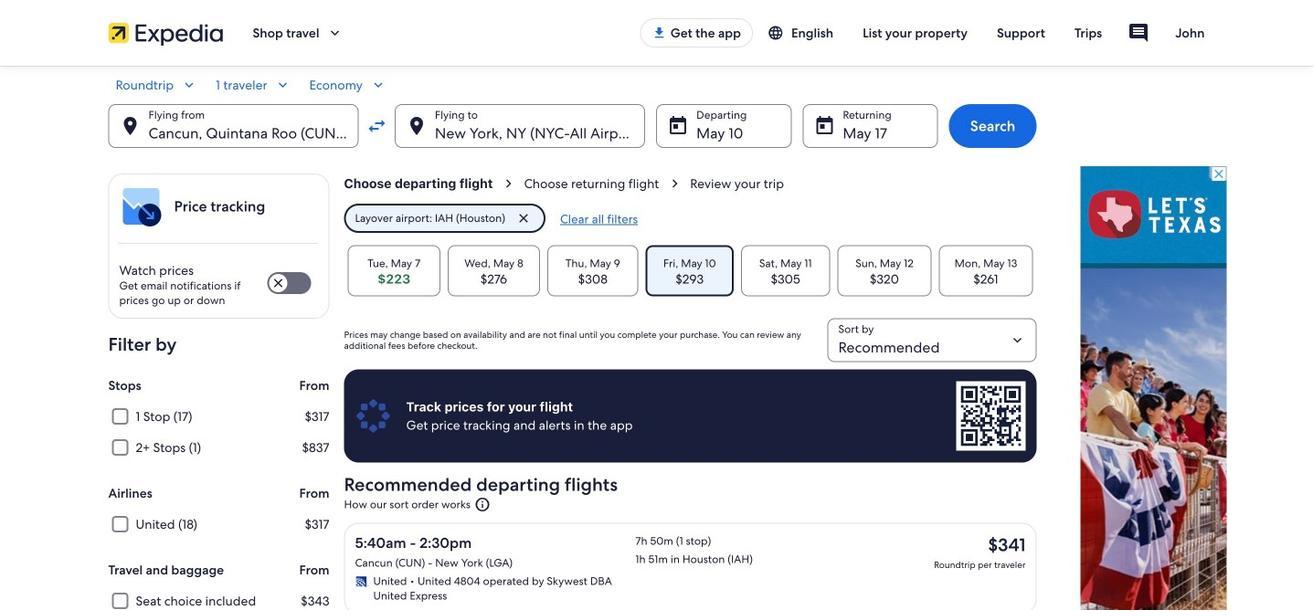 Task type: vqa. For each thing, say whether or not it's contained in the screenshot.
-
no



Task type: locate. For each thing, give the bounding box(es) containing it.
0 horizontal spatial small image
[[181, 77, 198, 93]]

communication center icon image
[[1128, 22, 1150, 44]]

expedia logo image
[[108, 20, 224, 46]]

trailing image
[[327, 25, 343, 41]]

0 horizontal spatial small image
[[370, 77, 387, 93]]

None search field
[[108, 77, 1037, 148]]

1 small image from the left
[[181, 77, 198, 93]]

list
[[344, 470, 1037, 611]]

1 horizontal spatial small image
[[275, 77, 291, 93]]

region
[[344, 370, 1037, 463]]

small image
[[768, 25, 792, 41], [370, 77, 387, 93]]

tab list
[[344, 245, 1037, 297]]

0 vertical spatial small image
[[768, 25, 792, 41]]

oneky blue tier logo image
[[355, 398, 392, 435]]

small image
[[181, 77, 198, 93], [275, 77, 291, 93]]

step 2 of 3. choose returning flight, choose returning flight element
[[524, 176, 690, 192]]



Task type: describe. For each thing, give the bounding box(es) containing it.
price tracking image
[[119, 185, 163, 229]]

1 horizontal spatial small image
[[768, 25, 792, 41]]

step 1 of 3. choose departing flight. current page, choose departing flight element
[[344, 176, 524, 192]]

theme default image
[[474, 497, 491, 513]]

swap origin and destination image
[[366, 115, 388, 137]]

download the app button image
[[652, 26, 667, 40]]

qr code image
[[957, 381, 1026, 452]]

1 vertical spatial small image
[[370, 77, 387, 93]]

2 small image from the left
[[275, 77, 291, 93]]



